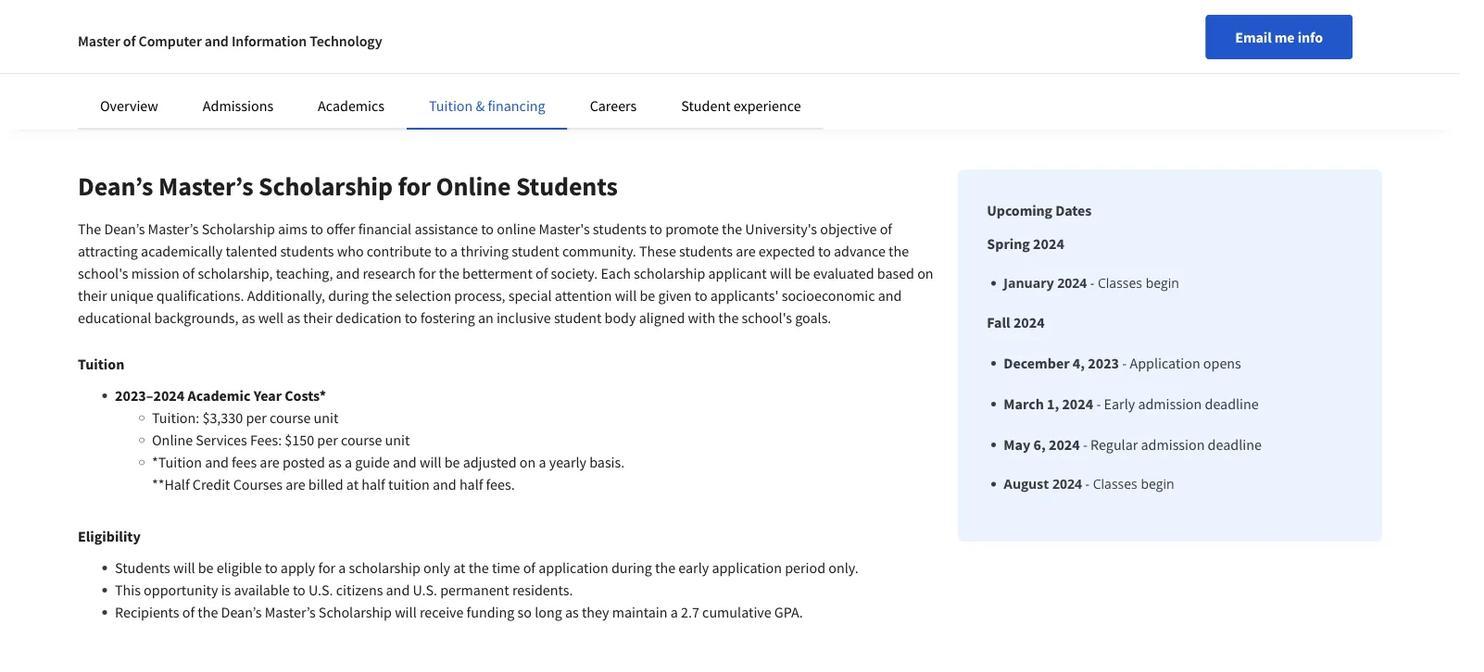Task type: vqa. For each thing, say whether or not it's contained in the screenshot.
Ruby Anderson
no



Task type: locate. For each thing, give the bounding box(es) containing it.
1 horizontal spatial during
[[611, 559, 652, 577]]

list item up december 4, 2023 - application opens
[[1004, 273, 1262, 293]]

1 horizontal spatial on
[[917, 264, 934, 283]]

at right only
[[453, 559, 466, 577]]

scholarship inside the dean's master's scholarship aims to offer financial assistance to online master's students to promote the university's objective of attracting academically talented students who contribute to a thriving student community. these students are expected to advance the school's mission of scholarship, teaching, and research for the betterment of society. each scholarship applicant will be evaluated based on their unique qualifications. additionally, during the selection process, special attention will be given to applicants' socioeconomic and educational backgrounds, as well as their dedication to fostering an inclusive student body aligned with the school's goals.
[[634, 264, 705, 283]]

guide inside 2023–2024 academic year costs* tuition: $3,330 per course unit online services fees: $150 per course unit *tuition and fees are posted as a guide and will be adjusted on a yearly basis. **half credit courses are billed at half tuition and half fees.
[[355, 453, 390, 472]]

scholarship
[[634, 264, 705, 283], [349, 559, 420, 577]]

- down may 6, 2024 - regular admission deadline
[[1085, 475, 1090, 493]]

a
[[1316, 0, 1322, 2], [450, 242, 458, 260], [345, 453, 352, 472], [539, 453, 546, 472], [339, 559, 346, 577], [671, 603, 678, 622]]

0 horizontal spatial during
[[328, 286, 369, 305]]

1 horizontal spatial fees
[[1217, 0, 1239, 2]]

per right $150
[[317, 431, 338, 449]]

0 vertical spatial classes
[[1098, 274, 1142, 292]]

0 horizontal spatial fees
[[232, 453, 257, 472]]

fees
[[1217, 0, 1239, 2], [232, 453, 257, 472]]

of up special
[[536, 264, 548, 283]]

0 horizontal spatial posted
[[283, 453, 325, 472]]

guide left may
[[1153, 4, 1183, 20]]

0 horizontal spatial on
[[520, 453, 536, 472]]

master of computer and information technology
[[78, 32, 382, 50]]

of up the advance at top right
[[880, 220, 892, 238]]

mission
[[131, 264, 179, 283]]

the
[[722, 220, 742, 238], [889, 242, 909, 260], [439, 264, 459, 283], [372, 286, 392, 305], [718, 309, 739, 327], [469, 559, 489, 577], [655, 559, 676, 577], [198, 603, 218, 622]]

to
[[1293, 4, 1304, 20], [311, 220, 323, 238], [481, 220, 494, 238], [650, 220, 662, 238], [434, 242, 447, 260], [818, 242, 831, 260], [695, 286, 707, 305], [405, 309, 417, 327], [265, 559, 278, 577], [293, 581, 306, 599]]

-
[[1090, 274, 1095, 292], [1122, 354, 1127, 372], [1096, 395, 1101, 413], [1083, 435, 1088, 454], [1085, 475, 1090, 493]]

admission down 'march 1, 2024 - early admission deadline'
[[1141, 435, 1205, 454]]

1 horizontal spatial guide
[[1153, 4, 1183, 20]]

1 horizontal spatial course
[[341, 431, 382, 449]]

the left early
[[655, 559, 676, 577]]

attracting
[[78, 242, 138, 260]]

2024 right january
[[1057, 274, 1087, 292]]

0 vertical spatial fees
[[1217, 0, 1239, 2]]

residents.
[[512, 581, 573, 599]]

classes
[[1098, 274, 1142, 292], [1093, 475, 1138, 493]]

1 vertical spatial students
[[115, 559, 170, 577]]

for right apply
[[318, 559, 336, 577]]

2 vertical spatial dean's
[[221, 603, 262, 622]]

begin down may 6, 2024 - regular admission deadline
[[1141, 475, 1175, 493]]

email me info
[[1235, 28, 1323, 46]]

students down promote
[[679, 242, 733, 260]]

scholarship up citizens
[[349, 559, 420, 577]]

dean's
[[78, 170, 153, 202], [104, 220, 145, 238], [221, 603, 262, 622]]

0 vertical spatial begin
[[1146, 274, 1179, 292]]

long
[[535, 603, 562, 622]]

2024 down upcoming dates
[[1033, 234, 1064, 253]]

are inside the dean's master's scholarship aims to offer financial assistance to online master's students to promote the university's objective of attracting academically talented students who contribute to a thriving student community. these students are expected to advance the school's mission of scholarship, teaching, and research for the betterment of society. each scholarship applicant will be evaluated based on their unique qualifications. additionally, during the selection process, special attention will be given to applicants' socioeconomic and educational backgrounds, as well as their dedication to fostering an inclusive student body aligned with the school's goals.
[[736, 242, 756, 260]]

guide inside "tuition and fees are posted as a guide and may be subject to change"
[[1153, 4, 1183, 20]]

the up selection
[[439, 264, 459, 283]]

0 vertical spatial scholarship
[[634, 264, 705, 283]]

2 vertical spatial tuition
[[78, 355, 124, 373]]

scholarship up offer
[[258, 170, 393, 202]]

0 horizontal spatial guide
[[355, 453, 390, 472]]

classes inside list
[[1093, 475, 1138, 493]]

0 horizontal spatial online
[[152, 431, 193, 449]]

posted inside "tuition and fees are posted as a guide and may be subject to change"
[[1261, 0, 1299, 2]]

contribute
[[367, 242, 432, 260]]

of down opportunity on the left of page
[[182, 603, 195, 622]]

january
[[1004, 274, 1054, 292]]

at inside 2023–2024 academic year costs* tuition: $3,330 per course unit online services fees: $150 per course unit *tuition and fees are posted as a guide and will be adjusted on a yearly basis. **half credit courses are billed at half tuition and half fees.
[[346, 475, 359, 494]]

be up aligned
[[640, 286, 655, 305]]

- left early
[[1096, 395, 1101, 413]]

list item
[[1004, 273, 1262, 293], [1004, 474, 1262, 494]]

well
[[258, 309, 284, 327]]

u.s. down only
[[413, 581, 437, 599]]

the down opportunity on the left of page
[[198, 603, 218, 622]]

as right long
[[565, 603, 579, 622]]

to up thriving
[[481, 220, 494, 238]]

1 vertical spatial school's
[[742, 309, 792, 327]]

student
[[512, 242, 559, 260], [554, 309, 602, 327]]

1 horizontal spatial application
[[712, 559, 782, 577]]

0 horizontal spatial application
[[538, 559, 609, 577]]

1 vertical spatial at
[[453, 559, 466, 577]]

1 vertical spatial during
[[611, 559, 652, 577]]

for inside the dean's master's scholarship aims to offer financial assistance to online master's students to promote the university's objective of attracting academically talented students who contribute to a thriving student community. these students are expected to advance the school's mission of scholarship, teaching, and research for the betterment of society. each scholarship applicant will be evaluated based on their unique qualifications. additionally, during the selection process, special attention will be given to applicants' socioeconomic and educational backgrounds, as well as their dedication to fostering an inclusive student body aligned with the school's goals.
[[419, 264, 436, 283]]

1 horizontal spatial at
[[453, 559, 466, 577]]

1 vertical spatial guide
[[355, 453, 390, 472]]

as up change
[[1301, 0, 1313, 2]]

december 4, 2023 - application opens
[[1004, 354, 1241, 372]]

deadline for - regular admission deadline
[[1208, 435, 1262, 454]]

0 horizontal spatial half
[[362, 475, 385, 494]]

0 horizontal spatial at
[[346, 475, 359, 494]]

dean's down is
[[221, 603, 262, 622]]

dates
[[1055, 201, 1092, 220]]

0 vertical spatial on
[[917, 264, 934, 283]]

0 horizontal spatial unit
[[314, 409, 339, 427]]

begin
[[1146, 274, 1179, 292], [1141, 475, 1175, 493]]

begin inside list
[[1141, 475, 1175, 493]]

to down apply
[[293, 581, 306, 599]]

december
[[1004, 354, 1070, 372]]

student down online
[[512, 242, 559, 260]]

guide
[[1153, 4, 1183, 20], [355, 453, 390, 472]]

unit down costs*
[[314, 409, 339, 427]]

receive
[[420, 603, 464, 622]]

- right the 2023
[[1122, 354, 1127, 372]]

attention
[[555, 286, 612, 305]]

tuition inside "tuition and fees are posted as a guide and may be subject to change"
[[1153, 0, 1191, 2]]

course up $150
[[270, 409, 311, 427]]

2 vertical spatial master's
[[265, 603, 316, 622]]

0 vertical spatial dean's
[[78, 170, 153, 202]]

recipients
[[115, 603, 179, 622]]

spring
[[987, 234, 1030, 253]]

admissions
[[203, 96, 273, 115]]

to down assistance at the left
[[434, 242, 447, 260]]

0 vertical spatial list item
[[1004, 273, 1262, 293]]

posted
[[1261, 0, 1299, 2], [283, 453, 325, 472]]

advance
[[834, 242, 886, 260]]

be inside "tuition and fees are posted as a guide and may be subject to change"
[[1235, 4, 1249, 20]]

guide up tuition
[[355, 453, 390, 472]]

list item containing august 2024
[[1004, 474, 1262, 494]]

unique
[[110, 286, 153, 305]]

tuition for tuition & financing
[[429, 96, 473, 115]]

2 vertical spatial for
[[318, 559, 336, 577]]

are up subject
[[1241, 0, 1259, 2]]

january 2024 - classes begin
[[1004, 274, 1179, 292]]

will down expected
[[770, 264, 792, 283]]

as up billed
[[328, 453, 342, 472]]

and down services
[[205, 453, 229, 472]]

deadline for - early admission deadline
[[1205, 395, 1259, 413]]

1 vertical spatial admission
[[1141, 435, 1205, 454]]

careers
[[590, 96, 637, 115]]

students up master's
[[516, 170, 618, 202]]

at right billed
[[346, 475, 359, 494]]

1 vertical spatial deadline
[[1208, 435, 1262, 454]]

scholarship up given
[[634, 264, 705, 283]]

are down fees:
[[260, 453, 280, 472]]

half down adjusted
[[459, 475, 483, 494]]

regular
[[1091, 435, 1138, 454]]

0 vertical spatial their
[[78, 286, 107, 305]]

- for regular
[[1083, 435, 1088, 454]]

posted up subject
[[1261, 0, 1299, 2]]

1 application from the left
[[538, 559, 609, 577]]

1 vertical spatial classes
[[1093, 475, 1138, 493]]

dean's inside the dean's master's scholarship aims to offer financial assistance to online master's students to promote the university's objective of attracting academically talented students who contribute to a thriving student community. these students are expected to advance the school's mission of scholarship, teaching, and research for the betterment of society. each scholarship applicant will be evaluated based on their unique qualifications. additionally, during the selection process, special attention will be given to applicants' socioeconomic and educational backgrounds, as well as their dedication to fostering an inclusive student body aligned with the school's goals.
[[104, 220, 145, 238]]

of
[[123, 32, 136, 50], [880, 220, 892, 238], [182, 264, 195, 283], [536, 264, 548, 283], [523, 559, 536, 577], [182, 603, 195, 622]]

academics
[[318, 96, 385, 115]]

0 vertical spatial course
[[270, 409, 311, 427]]

scholarship down citizens
[[319, 603, 392, 622]]

1 vertical spatial for
[[419, 264, 436, 283]]

unit up tuition
[[385, 431, 410, 449]]

2024
[[1033, 234, 1064, 253], [1057, 274, 1087, 292], [1014, 313, 1045, 332], [1062, 395, 1093, 413], [1049, 435, 1080, 454], [1053, 475, 1082, 493]]

1 list item from the top
[[1004, 273, 1262, 293]]

0 horizontal spatial scholarship
[[349, 559, 420, 577]]

posted inside 2023–2024 academic year costs* tuition: $3,330 per course unit online services fees: $150 per course unit *tuition and fees are posted as a guide and will be adjusted on a yearly basis. **half credit courses are billed at half tuition and half fees.
[[283, 453, 325, 472]]

0 vertical spatial unit
[[314, 409, 339, 427]]

2024 right "fall" at the right of the page
[[1014, 313, 1045, 332]]

1 horizontal spatial u.s.
[[413, 581, 437, 599]]

will up body
[[615, 286, 637, 305]]

u.s. down apply
[[309, 581, 333, 599]]

dean's up attracting
[[104, 220, 145, 238]]

application up residents.
[[538, 559, 609, 577]]

basis.
[[589, 453, 625, 472]]

an
[[478, 309, 494, 327]]

1 horizontal spatial per
[[317, 431, 338, 449]]

2024 for january
[[1057, 274, 1087, 292]]

and right citizens
[[386, 581, 410, 599]]

1 vertical spatial online
[[152, 431, 193, 449]]

body
[[605, 309, 636, 327]]

1 vertical spatial on
[[520, 453, 536, 472]]

online inside 2023–2024 academic year costs* tuition: $3,330 per course unit online services fees: $150 per course unit *tuition and fees are posted as a guide and will be adjusted on a yearly basis. **half credit courses are billed at half tuition and half fees.
[[152, 431, 193, 449]]

the up based
[[889, 242, 909, 260]]

will up tuition
[[420, 453, 441, 472]]

and inside students will be eligible to apply for a scholarship only at the time of application during the early application period only. this opportunity is available to u.s. citizens and u.s. permanent residents. recipients of the dean's master's scholarship will receive funding so long as they maintain a 2.7 cumulative gpa.
[[386, 581, 410, 599]]

on
[[917, 264, 934, 283], [520, 453, 536, 472]]

fees.
[[486, 475, 515, 494]]

only
[[423, 559, 450, 577]]

0 vertical spatial during
[[328, 286, 369, 305]]

1 horizontal spatial tuition
[[429, 96, 473, 115]]

0 vertical spatial tuition
[[1153, 0, 1191, 2]]

1 horizontal spatial scholarship
[[634, 264, 705, 283]]

the right with
[[718, 309, 739, 327]]

fees up courses
[[232, 453, 257, 472]]

classes for january 2024
[[1098, 274, 1142, 292]]

1 horizontal spatial posted
[[1261, 0, 1299, 2]]

half left tuition
[[362, 475, 385, 494]]

1 vertical spatial scholarship
[[202, 220, 275, 238]]

for
[[398, 170, 431, 202], [419, 264, 436, 283], [318, 559, 336, 577]]

students up this
[[115, 559, 170, 577]]

these
[[639, 242, 676, 260]]

2 vertical spatial scholarship
[[319, 603, 392, 622]]

student experience
[[681, 96, 801, 115]]

society.
[[551, 264, 598, 283]]

aligned
[[639, 309, 685, 327]]

1 vertical spatial fees
[[232, 453, 257, 472]]

admission for regular
[[1141, 435, 1205, 454]]

0 vertical spatial admission
[[1138, 395, 1202, 413]]

on right adjusted
[[520, 453, 536, 472]]

1 vertical spatial posted
[[283, 453, 325, 472]]

on inside the dean's master's scholarship aims to offer financial assistance to online master's students to promote the university's objective of attracting academically talented students who contribute to a thriving student community. these students are expected to advance the school's mission of scholarship, teaching, and research for the betterment of society. each scholarship applicant will be evaluated based on their unique qualifications. additionally, during the selection process, special attention will be given to applicants' socioeconomic and educational backgrounds, as well as their dedication to fostering an inclusive student body aligned with the school's goals.
[[917, 264, 934, 283]]

talented
[[225, 242, 277, 260]]

1 vertical spatial list item
[[1004, 474, 1262, 494]]

1 vertical spatial unit
[[385, 431, 410, 449]]

online down tuition:
[[152, 431, 193, 449]]

for up selection
[[419, 264, 436, 283]]

posted down $150
[[283, 453, 325, 472]]

aims
[[278, 220, 308, 238]]

0 vertical spatial master's
[[158, 170, 253, 202]]

1 vertical spatial course
[[341, 431, 382, 449]]

of right master at the top left of the page
[[123, 32, 136, 50]]

2023
[[1088, 354, 1119, 372]]

per up fees:
[[246, 409, 267, 427]]

scholarship,
[[198, 264, 273, 283]]

on inside 2023–2024 academic year costs* tuition: $3,330 per course unit online services fees: $150 per course unit *tuition and fees are posted as a guide and will be adjusted on a yearly basis. **half credit courses are billed at half tuition and half fees.
[[520, 453, 536, 472]]

dean's up the the
[[78, 170, 153, 202]]

on right based
[[917, 264, 934, 283]]

course up billed
[[341, 431, 382, 449]]

are left billed
[[286, 475, 305, 494]]

$3,330
[[202, 409, 243, 427]]

1 horizontal spatial unit
[[385, 431, 410, 449]]

students up teaching,
[[280, 242, 334, 260]]

application up cumulative
[[712, 559, 782, 577]]

students
[[593, 220, 647, 238], [280, 242, 334, 260], [679, 242, 733, 260]]

0 horizontal spatial school's
[[78, 264, 128, 283]]

to left offer
[[311, 220, 323, 238]]

student experience link
[[681, 96, 801, 115]]

0 horizontal spatial students
[[115, 559, 170, 577]]

0 vertical spatial posted
[[1261, 0, 1299, 2]]

2 half from the left
[[459, 475, 483, 494]]

1 horizontal spatial online
[[436, 170, 511, 202]]

careers link
[[590, 96, 637, 115]]

1 vertical spatial master's
[[148, 220, 199, 238]]

experience
[[734, 96, 801, 115]]

scholarship inside students will be eligible to apply for a scholarship only at the time of application during the early application period only. this opportunity is available to u.s. citizens and u.s. permanent residents. recipients of the dean's master's scholarship will receive funding so long as they maintain a 2.7 cumulative gpa.
[[319, 603, 392, 622]]

classes down the regular
[[1093, 475, 1138, 493]]

1 vertical spatial scholarship
[[349, 559, 420, 577]]

at inside students will be eligible to apply for a scholarship only at the time of application during the early application period only. this opportunity is available to u.s. citizens and u.s. permanent residents. recipients of the dean's master's scholarship will receive funding so long as they maintain a 2.7 cumulative gpa.
[[453, 559, 466, 577]]

0 vertical spatial guide
[[1153, 4, 1183, 20]]

student down attention
[[554, 309, 602, 327]]

are inside "tuition and fees are posted as a guide and may be subject to change"
[[1241, 0, 1259, 2]]

to up these
[[650, 220, 662, 238]]

2 application from the left
[[712, 559, 782, 577]]

and right tuition
[[433, 475, 456, 494]]

and left may
[[1186, 4, 1206, 20]]

2 horizontal spatial students
[[679, 242, 733, 260]]

0 horizontal spatial u.s.
[[309, 581, 333, 599]]

gpa.
[[774, 603, 803, 622]]

course
[[270, 409, 311, 427], [341, 431, 382, 449]]

1 horizontal spatial their
[[303, 309, 333, 327]]

year
[[254, 386, 282, 405]]

dedication
[[335, 309, 402, 327]]

qualifications.
[[156, 286, 244, 305]]

school's down attracting
[[78, 264, 128, 283]]

students will be eligible to apply for a scholarship only at the time of application during the early application period only. this opportunity is available to u.s. citizens and u.s. permanent residents. recipients of the dean's master's scholarship will receive funding so long as they maintain a 2.7 cumulative gpa.
[[115, 559, 862, 622]]

begin for august 2024 - classes begin
[[1141, 475, 1175, 493]]

betterment
[[462, 264, 533, 283]]

promote
[[665, 220, 719, 238]]

1 vertical spatial tuition
[[429, 96, 473, 115]]

educational
[[78, 309, 151, 327]]

begin up application
[[1146, 274, 1179, 292]]

and
[[1193, 0, 1214, 2], [1186, 4, 1206, 20], [205, 32, 229, 50], [336, 264, 360, 283], [878, 286, 902, 305], [205, 453, 229, 472], [393, 453, 417, 472], [433, 475, 456, 494], [386, 581, 410, 599]]

expected
[[759, 242, 815, 260]]

may
[[1209, 4, 1232, 20]]

a inside the dean's master's scholarship aims to offer financial assistance to online master's students to promote the university's objective of attracting academically talented students who contribute to a thriving student community. these students are expected to advance the school's mission of scholarship, teaching, and research for the betterment of society. each scholarship applicant will be evaluated based on their unique qualifications. additionally, during the selection process, special attention will be given to applicants' socioeconomic and educational backgrounds, as well as their dedication to fostering an inclusive student body aligned with the school's goals.
[[450, 242, 458, 260]]

tuition
[[1153, 0, 1191, 2], [429, 96, 473, 115], [78, 355, 124, 373]]

1 horizontal spatial half
[[459, 475, 483, 494]]

during up dedication
[[328, 286, 369, 305]]

2 horizontal spatial tuition
[[1153, 0, 1191, 2]]

fall 2024
[[987, 313, 1045, 332]]

march
[[1004, 395, 1044, 413]]

the
[[78, 220, 101, 238]]

- for early
[[1096, 395, 1101, 413]]

and right computer
[[205, 32, 229, 50]]

fees:
[[250, 431, 282, 449]]

begin for january 2024 - classes begin
[[1146, 274, 1179, 292]]

online
[[436, 170, 511, 202], [152, 431, 193, 449]]

0 vertical spatial deadline
[[1205, 395, 1259, 413]]

0 vertical spatial per
[[246, 409, 267, 427]]

0 vertical spatial at
[[346, 475, 359, 494]]

for up financial
[[398, 170, 431, 202]]

scholarship up talented
[[202, 220, 275, 238]]

be left adjusted
[[444, 453, 460, 472]]

list
[[994, 352, 1262, 494]]

to up info
[[1293, 4, 1304, 20]]

be left eligible
[[198, 559, 214, 577]]

fees up may
[[1217, 0, 1239, 2]]

1 vertical spatial dean's
[[104, 220, 145, 238]]

1 horizontal spatial students
[[516, 170, 618, 202]]

who
[[337, 242, 364, 260]]

academics link
[[318, 96, 385, 115]]

- for application
[[1122, 354, 1127, 372]]

2 list item from the top
[[1004, 474, 1262, 494]]

1 vertical spatial begin
[[1141, 475, 1175, 493]]

may
[[1004, 435, 1031, 454]]



Task type: describe. For each thing, give the bounding box(es) containing it.
citizens
[[336, 581, 383, 599]]

online
[[497, 220, 536, 238]]

funding
[[467, 603, 515, 622]]

available
[[234, 581, 290, 599]]

0 vertical spatial students
[[516, 170, 618, 202]]

services
[[196, 431, 247, 449]]

of down the academically
[[182, 264, 195, 283]]

2024 right 1,
[[1062, 395, 1093, 413]]

adjusted
[[463, 453, 517, 472]]

additionally,
[[247, 286, 325, 305]]

to inside "tuition and fees are posted as a guide and may be subject to change"
[[1293, 4, 1304, 20]]

and up tuition
[[393, 453, 417, 472]]

overview
[[100, 96, 158, 115]]

1 horizontal spatial school's
[[742, 309, 792, 327]]

0 horizontal spatial tuition
[[78, 355, 124, 373]]

research
[[363, 264, 416, 283]]

1 half from the left
[[362, 475, 385, 494]]

classes for august 2024
[[1093, 475, 1138, 493]]

1 vertical spatial their
[[303, 309, 333, 327]]

evaluated
[[813, 264, 874, 283]]

as inside "tuition and fees are posted as a guide and may be subject to change"
[[1301, 0, 1313, 2]]

be down expected
[[795, 264, 810, 283]]

the right promote
[[722, 220, 742, 238]]

they
[[582, 603, 609, 622]]

assistance
[[415, 220, 478, 238]]

tuition for tuition and fees are posted as a guide and may be subject to change
[[1153, 0, 1191, 2]]

list containing december 4, 2023
[[994, 352, 1262, 494]]

goals.
[[795, 309, 831, 327]]

will inside 2023–2024 academic year costs* tuition: $3,330 per course unit online services fees: $150 per course unit *tuition and fees are posted as a guide and will be adjusted on a yearly basis. **half credit courses are billed at half tuition and half fees.
[[420, 453, 441, 472]]

$150
[[285, 431, 314, 449]]

to up available
[[265, 559, 278, 577]]

eligibility
[[78, 527, 141, 546]]

info
[[1298, 28, 1323, 46]]

credit
[[193, 475, 230, 494]]

august 2024 - classes begin
[[1004, 475, 1175, 493]]

and up may
[[1193, 0, 1214, 2]]

master's inside students will be eligible to apply for a scholarship only at the time of application during the early application period only. this opportunity is available to u.s. citizens and u.s. permanent residents. recipients of the dean's master's scholarship will receive funding so long as they maintain a 2.7 cumulative gpa.
[[265, 603, 316, 622]]

eligible
[[217, 559, 262, 577]]

0 vertical spatial school's
[[78, 264, 128, 283]]

will left receive
[[395, 603, 417, 622]]

admissions link
[[203, 96, 273, 115]]

2024 for august
[[1053, 475, 1082, 493]]

billed
[[308, 475, 343, 494]]

academically
[[141, 242, 223, 260]]

change
[[1307, 4, 1346, 20]]

list item containing january 2024
[[1004, 273, 1262, 293]]

yearly
[[549, 453, 587, 472]]

spring 2024
[[987, 234, 1064, 253]]

this
[[115, 581, 141, 599]]

during inside the dean's master's scholarship aims to offer financial assistance to online master's students to promote the university's objective of attracting academically talented students who contribute to a thriving student community. these students are expected to advance the school's mission of scholarship, teaching, and research for the betterment of society. each scholarship applicant will be evaluated based on their unique qualifications. additionally, during the selection process, special attention will be given to applicants' socioeconomic and educational backgrounds, as well as their dedication to fostering an inclusive student body aligned with the school's goals.
[[328, 286, 369, 305]]

1 horizontal spatial students
[[593, 220, 647, 238]]

as right well
[[287, 309, 300, 327]]

for inside students will be eligible to apply for a scholarship only at the time of application during the early application period only. this opportunity is available to u.s. citizens and u.s. permanent residents. recipients of the dean's master's scholarship will receive funding so long as they maintain a 2.7 cumulative gpa.
[[318, 559, 336, 577]]

2024 right 6,
[[1049, 435, 1080, 454]]

application
[[1130, 354, 1200, 372]]

2.7
[[681, 603, 699, 622]]

to down selection
[[405, 309, 417, 327]]

early
[[1104, 395, 1135, 413]]

cumulative
[[702, 603, 771, 622]]

email
[[1235, 28, 1272, 46]]

overview link
[[100, 96, 158, 115]]

inclusive
[[497, 309, 551, 327]]

university's
[[745, 220, 817, 238]]

&
[[476, 96, 485, 115]]

1,
[[1047, 395, 1059, 413]]

selection
[[395, 286, 451, 305]]

upcoming dates
[[987, 201, 1092, 220]]

0 horizontal spatial course
[[270, 409, 311, 427]]

0 horizontal spatial their
[[78, 286, 107, 305]]

1 vertical spatial per
[[317, 431, 338, 449]]

1 vertical spatial student
[[554, 309, 602, 327]]

fees inside 2023–2024 academic year costs* tuition: $3,330 per course unit online services fees: $150 per course unit *tuition and fees are posted as a guide and will be adjusted on a yearly basis. **half credit courses are billed at half tuition and half fees.
[[232, 453, 257, 472]]

special
[[508, 286, 552, 305]]

master's inside the dean's master's scholarship aims to offer financial assistance to online master's students to promote the university's objective of attracting academically talented students who contribute to a thriving student community. these students are expected to advance the school's mission of scholarship, teaching, and research for the betterment of society. each scholarship applicant will be evaluated based on their unique qualifications. additionally, during the selection process, special attention will be given to applicants' socioeconomic and educational backgrounds, as well as their dedication to fostering an inclusive student body aligned with the school's goals.
[[148, 220, 199, 238]]

of right time
[[523, 559, 536, 577]]

financing
[[488, 96, 545, 115]]

dean's inside students will be eligible to apply for a scholarship only at the time of application during the early application period only. this opportunity is available to u.s. citizens and u.s. permanent residents. recipients of the dean's master's scholarship will receive funding so long as they maintain a 2.7 cumulative gpa.
[[221, 603, 262, 622]]

tuition and fees are posted as a guide and may be subject to change
[[1153, 0, 1346, 20]]

based
[[877, 264, 914, 283]]

be inside students will be eligible to apply for a scholarship only at the time of application during the early application period only. this opportunity is available to u.s. citizens and u.s. permanent residents. recipients of the dean's master's scholarship will receive funding so long as they maintain a 2.7 cumulative gpa.
[[198, 559, 214, 577]]

be inside 2023–2024 academic year costs* tuition: $3,330 per course unit online services fees: $150 per course unit *tuition and fees are posted as a guide and will be adjusted on a yearly basis. **half credit courses are billed at half tuition and half fees.
[[444, 453, 460, 472]]

offer
[[326, 220, 355, 238]]

tuition & financing
[[429, 96, 545, 115]]

tuition
[[388, 475, 430, 494]]

2024 for spring
[[1033, 234, 1064, 253]]

computer
[[139, 32, 202, 50]]

0 horizontal spatial per
[[246, 409, 267, 427]]

socioeconomic
[[782, 286, 875, 305]]

0 horizontal spatial students
[[280, 242, 334, 260]]

me
[[1275, 28, 1295, 46]]

students inside students will be eligible to apply for a scholarship only at the time of application during the early application period only. this opportunity is available to u.s. citizens and u.s. permanent residents. recipients of the dean's master's scholarship will receive funding so long as they maintain a 2.7 cumulative gpa.
[[115, 559, 170, 577]]

4,
[[1073, 354, 1085, 372]]

a inside "tuition and fees are posted as a guide and may be subject to change"
[[1316, 0, 1322, 2]]

opens
[[1203, 354, 1241, 372]]

tuition:
[[152, 409, 199, 427]]

will up opportunity on the left of page
[[173, 559, 195, 577]]

time
[[492, 559, 520, 577]]

teaching,
[[276, 264, 333, 283]]

during inside students will be eligible to apply for a scholarship only at the time of application during the early application period only. this opportunity is available to u.s. citizens and u.s. permanent residents. recipients of the dean's master's scholarship will receive funding so long as they maintain a 2.7 cumulative gpa.
[[611, 559, 652, 577]]

*tuition
[[152, 453, 202, 472]]

academic
[[188, 386, 251, 405]]

list item inside list
[[1004, 474, 1262, 494]]

0 vertical spatial student
[[512, 242, 559, 260]]

information
[[232, 32, 307, 50]]

so
[[518, 603, 532, 622]]

may 6, 2024 - regular admission deadline
[[1004, 435, 1262, 454]]

1 u.s. from the left
[[309, 581, 333, 599]]

community.
[[562, 242, 636, 260]]

- right january
[[1090, 274, 1095, 292]]

to up with
[[695, 286, 707, 305]]

student
[[681, 96, 731, 115]]

fees inside "tuition and fees are posted as a guide and may be subject to change"
[[1217, 0, 1239, 2]]

2023–2024
[[115, 386, 185, 405]]

to up evaluated
[[818, 242, 831, 260]]

courses
[[233, 475, 283, 494]]

technology
[[310, 32, 382, 50]]

and down based
[[878, 286, 902, 305]]

scholarship inside the dean's master's scholarship aims to offer financial assistance to online master's students to promote the university's objective of attracting academically talented students who contribute to a thriving student community. these students are expected to advance the school's mission of scholarship, teaching, and research for the betterment of society. each scholarship applicant will be evaluated based on their unique qualifications. additionally, during the selection process, special attention will be given to applicants' socioeconomic and educational backgrounds, as well as their dedication to fostering an inclusive student body aligned with the school's goals.
[[202, 220, 275, 238]]

only.
[[829, 559, 859, 577]]

subject
[[1251, 4, 1291, 20]]

scholarship inside students will be eligible to apply for a scholarship only at the time of application during the early application period only. this opportunity is available to u.s. citizens and u.s. permanent residents. recipients of the dean's master's scholarship will receive funding so long as they maintain a 2.7 cumulative gpa.
[[349, 559, 420, 577]]

0 vertical spatial for
[[398, 170, 431, 202]]

0 vertical spatial scholarship
[[258, 170, 393, 202]]

admission for early
[[1138, 395, 1202, 413]]

maintain
[[612, 603, 668, 622]]

the down research
[[372, 286, 392, 305]]

as inside students will be eligible to apply for a scholarship only at the time of application during the early application period only. this opportunity is available to u.s. citizens and u.s. permanent residents. recipients of the dean's master's scholarship will receive funding so long as they maintain a 2.7 cumulative gpa.
[[565, 603, 579, 622]]

2024 for fall
[[1014, 313, 1045, 332]]

2 u.s. from the left
[[413, 581, 437, 599]]

and down who
[[336, 264, 360, 283]]

august
[[1004, 475, 1049, 493]]

costs*
[[285, 386, 326, 405]]

0 vertical spatial online
[[436, 170, 511, 202]]

the up 'permanent'
[[469, 559, 489, 577]]

dean's master's scholarship for online students
[[78, 170, 618, 202]]

as inside 2023–2024 academic year costs* tuition: $3,330 per course unit online services fees: $150 per course unit *tuition and fees are posted as a guide and will be adjusted on a yearly basis. **half credit courses are billed at half tuition and half fees.
[[328, 453, 342, 472]]

as left well
[[242, 309, 255, 327]]



